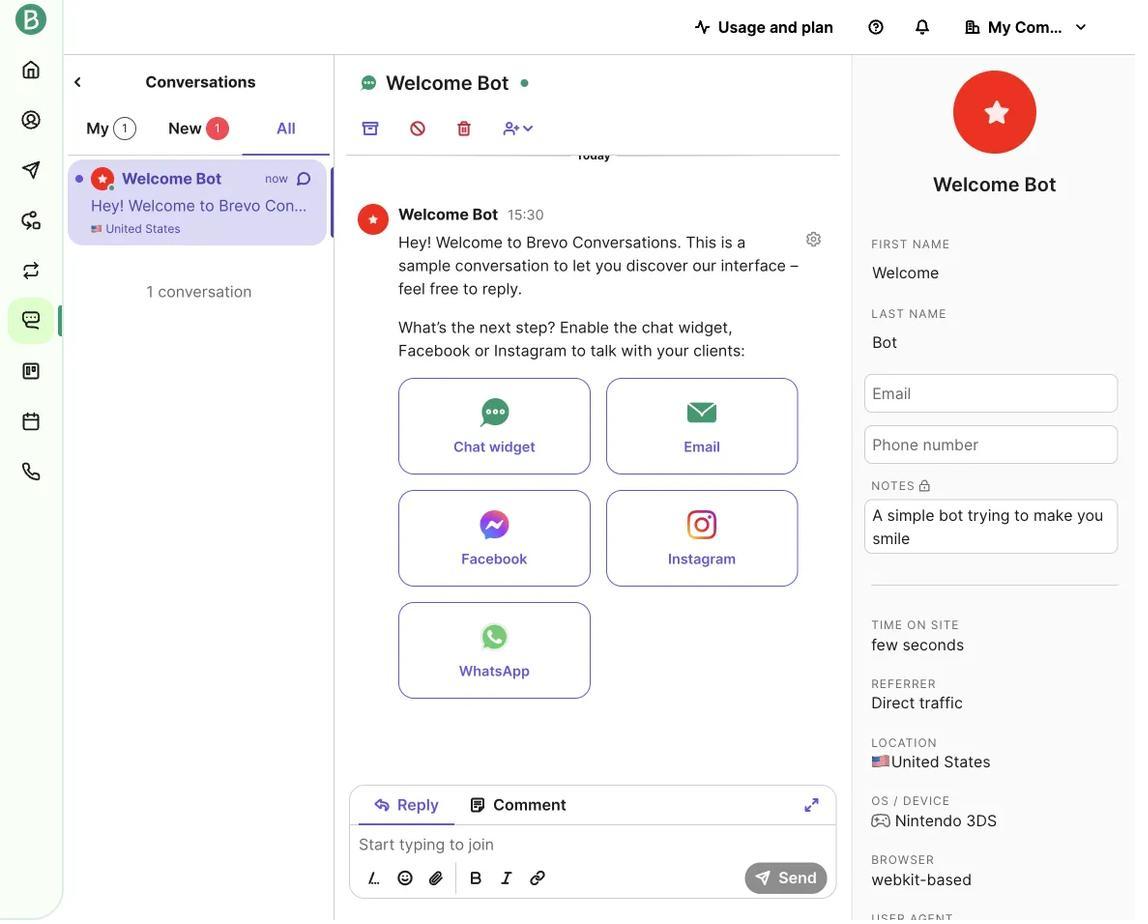 Task type: describe. For each thing, give the bounding box(es) containing it.
this for hey! welcome to brevo conversations. this is a sample conversation to let you discover our interface – feel free to reply.  what's the next step?  🇺🇸 united states
[[378, 196, 409, 215]]

webkit-
[[871, 870, 926, 889]]

a for hey! welcome to brevo conversations. this is a sample conversation to let you discover our interface – feel free to reply.
[[737, 232, 746, 251]]

discover for hey! welcome to brevo conversations. this is a sample conversation to let you discover our interface – feel free to reply.
[[626, 256, 688, 274]]

name for first name
[[912, 237, 950, 251]]

conversations. for hey! welcome to brevo conversations. this is a sample conversation to let you discover our interface – feel free to reply.
[[572, 232, 681, 251]]

Start typing to join text field
[[350, 833, 837, 856]]

to down today
[[598, 196, 613, 215]]

to inside what's the next step? enable the chat widget, facebook or instagram to talk with your clients:
[[571, 341, 586, 359]]

our for hey! welcome to brevo conversations. this is a sample conversation to let you discover our interface – feel free to reply.  what's the next step?  🇺🇸 united states
[[737, 196, 761, 215]]

what's inside what's the next step? enable the chat widget, facebook or instagram to talk with your clients:
[[398, 317, 447, 336]]

my company button
[[949, 8, 1104, 46]]

site
[[930, 618, 959, 632]]

direct
[[871, 694, 914, 713]]

next inside hey! welcome to brevo conversations. this is a sample conversation to let you discover our interface – feel free to reply.  what's the next step?  🇺🇸 united states
[[1056, 196, 1088, 215]]

comment
[[493, 795, 566, 814]]

browser webkit-based
[[871, 853, 971, 889]]

facebook link
[[398, 489, 590, 586]]

interface for hey! welcome to brevo conversations. this is a sample conversation to let you discover our interface – feel free to reply.
[[721, 256, 786, 274]]

open app menu image
[[70, 74, 85, 90]]

widget
[[489, 438, 535, 455]]

widget,
[[678, 317, 732, 336]]

facebook inside what's the next step? enable the chat widget, facebook or instagram to talk with your clients:
[[398, 341, 470, 359]]

new
[[168, 119, 202, 138]]

clients:
[[693, 341, 745, 359]]

usage and plan button
[[679, 8, 849, 46]]

1 horizontal spatial the
[[613, 317, 637, 336]]

what's inside hey! welcome to brevo conversations. this is a sample conversation to let you discover our interface – feel free to reply.  what's the next step?  🇺🇸 united states
[[975, 196, 1023, 215]]

first
[[871, 237, 908, 251]]

hey! for hey! welcome to brevo conversations. this is a sample conversation to let you discover our interface – feel free to reply.
[[398, 232, 431, 251]]

– for hey! welcome to brevo conversations. this is a sample conversation to let you discover our interface – feel free to reply.  what's the next step?  🇺🇸 united states
[[835, 196, 842, 215]]

hey! welcome to brevo conversations. this is a sample conversation to let you discover our interface – feel free to reply.
[[398, 232, 798, 298]]

notes
[[871, 479, 915, 493]]

15:30
[[508, 206, 544, 223]]

plan
[[801, 17, 833, 36]]

all
[[276, 119, 296, 138]]

my for my
[[86, 119, 109, 138]]

1 vertical spatial facebook
[[461, 550, 527, 567]]

location 🇺🇸 united states
[[871, 736, 990, 771]]

let for hey! welcome to brevo conversations. this is a sample conversation to let you discover our interface – feel free to reply.  what's the next step?  🇺🇸 united states
[[617, 196, 635, 215]]

seconds
[[902, 635, 964, 654]]

brevo for hey! welcome to brevo conversations. this is a sample conversation to let you discover our interface – feel free to reply.
[[526, 232, 568, 251]]

feel for hey! welcome to brevo conversations. this is a sample conversation to let you discover our interface – feel free to reply.
[[398, 279, 425, 298]]

whatsapp link
[[398, 602, 590, 698]]

all link
[[242, 109, 330, 156]]

what's the next step? enable the chat widget, facebook or instagram to talk with your clients:
[[398, 317, 745, 359]]

3ds
[[966, 811, 996, 830]]

my for my company
[[988, 17, 1011, 36]]

comment button
[[455, 786, 582, 824]]

free for hey! welcome to brevo conversations. this is a sample conversation to let you discover our interface – feel free to reply.
[[430, 279, 459, 298]]

Notes text field
[[864, 499, 1117, 554]]

browser
[[871, 853, 934, 867]]

usage
[[718, 17, 766, 36]]

or
[[475, 341, 490, 359]]

referrer direct traffic
[[871, 677, 962, 713]]

time
[[871, 618, 902, 632]]

chat
[[453, 438, 486, 455]]

today
[[576, 148, 611, 162]]

your
[[657, 341, 689, 359]]

interface for hey! welcome to brevo conversations. this is a sample conversation to let you discover our interface – feel free to reply.  what's the next step?  🇺🇸 united states
[[765, 196, 830, 215]]

reply
[[397, 795, 439, 814]]

reply. for hey! welcome to brevo conversations. this is a sample conversation to let you discover our interface – feel free to reply.  what's the next step?  🇺🇸 united states
[[931, 196, 970, 215]]

united inside location 🇺🇸 united states
[[891, 753, 939, 771]]

my company
[[988, 17, 1086, 36]]

based
[[926, 870, 971, 889]]

device
[[902, 794, 950, 808]]

email
[[684, 438, 720, 455]]

states inside hey! welcome to brevo conversations. this is a sample conversation to let you discover our interface – feel free to reply.  what's the next step?  🇺🇸 united states
[[145, 222, 180, 236]]

/
[[893, 794, 898, 808]]

this for hey! welcome to brevo conversations. this is a sample conversation to let you discover our interface – feel free to reply.
[[686, 232, 717, 251]]

sample for hey! welcome to brevo conversations. this is a sample conversation to let you discover our interface – feel free to reply.
[[398, 256, 451, 274]]

to up or
[[463, 279, 478, 298]]

to up enable
[[553, 256, 568, 274]]

First name field
[[864, 253, 1117, 292]]

hey! for hey! welcome to brevo conversations. this is a sample conversation to let you discover our interface – feel free to reply.  what's the next step?  🇺🇸 united states
[[91, 196, 124, 215]]

now
[[265, 172, 288, 186]]

first name
[[871, 237, 950, 251]]

chat widget link
[[398, 377, 590, 474]]

2 horizontal spatial welcome bot
[[932, 173, 1056, 196]]

– for hey! welcome to brevo conversations. this is a sample conversation to let you discover our interface – feel free to reply.
[[790, 256, 798, 274]]



Task type: locate. For each thing, give the bounding box(es) containing it.
0 horizontal spatial united
[[106, 222, 142, 236]]

the inside hey! welcome to brevo conversations. this is a sample conversation to let you discover our interface – feel free to reply.  what's the next step?  🇺🇸 united states
[[1028, 196, 1052, 215]]

brevo down 15:30
[[526, 232, 568, 251]]

you inside hey! welcome to brevo conversations. this is a sample conversation to let you discover our interface – feel free to reply.
[[595, 256, 622, 274]]

1 vertical spatial hey!
[[398, 232, 431, 251]]

free inside hey! welcome to brevo conversations. this is a sample conversation to let you discover our interface – feel free to reply.  what's the next step?  🇺🇸 united states
[[878, 196, 907, 215]]

chat
[[642, 317, 674, 336]]

brevo down all link
[[219, 196, 261, 215]]

0 vertical spatial is
[[413, 196, 425, 215]]

time on site few seconds
[[871, 618, 964, 654]]

1 vertical spatial conversations.
[[572, 232, 681, 251]]

name right last
[[909, 307, 946, 321]]

1 horizontal spatial next
[[1056, 196, 1088, 215]]

1 vertical spatial what's
[[398, 317, 447, 336]]

whatsapp
[[459, 662, 530, 679]]

hey! inside hey! welcome to brevo conversations. this is a sample conversation to let you discover our interface – feel free to reply.  what's the next step?  🇺🇸 united states
[[91, 196, 124, 215]]

1 vertical spatial united
[[891, 753, 939, 771]]

0 vertical spatial brevo
[[219, 196, 261, 215]]

🇺🇸
[[91, 222, 102, 236], [871, 753, 886, 771]]

0 vertical spatial sample
[[443, 196, 495, 215]]

1 vertical spatial interface
[[721, 256, 786, 274]]

0 horizontal spatial welcome bot
[[122, 169, 222, 188]]

reply. for hey! welcome to brevo conversations. this is a sample conversation to let you discover our interface – feel free to reply.
[[482, 279, 522, 298]]

0 vertical spatial hey!
[[91, 196, 124, 215]]

1 vertical spatial this
[[686, 232, 717, 251]]

is
[[413, 196, 425, 215], [721, 232, 733, 251]]

1 conversation
[[146, 282, 252, 301]]

reply. inside hey! welcome to brevo conversations. this is a sample conversation to let you discover our interface – feel free to reply.  what's the next step?  🇺🇸 united states
[[931, 196, 970, 215]]

conversations. down now
[[265, 196, 374, 215]]

0 vertical spatial a
[[430, 196, 438, 215]]

0 horizontal spatial hey!
[[91, 196, 124, 215]]

welcome
[[386, 71, 472, 95], [122, 169, 192, 188], [932, 173, 1019, 196], [128, 196, 195, 215], [398, 204, 469, 223], [436, 232, 503, 251]]

0 horizontal spatial states
[[145, 222, 180, 236]]

sample for hey! welcome to brevo conversations. this is a sample conversation to let you discover our interface – feel free to reply.  what's the next step?  🇺🇸 united states
[[443, 196, 495, 215]]

0 vertical spatial next
[[1056, 196, 1088, 215]]

our inside hey! welcome to brevo conversations. this is a sample conversation to let you discover our interface – feel free to reply.  what's the next step?  🇺🇸 united states
[[737, 196, 761, 215]]

0 vertical spatial 🇺🇸
[[91, 222, 102, 236]]

0 horizontal spatial our
[[692, 256, 716, 274]]

0 horizontal spatial conversations.
[[265, 196, 374, 215]]

next
[[1056, 196, 1088, 215], [479, 317, 511, 336]]

email link
[[606, 377, 798, 474]]

1 vertical spatial a
[[737, 232, 746, 251]]

–
[[835, 196, 842, 215], [790, 256, 798, 274]]

1 horizontal spatial you
[[640, 196, 666, 215]]

1 horizontal spatial what's
[[975, 196, 1023, 215]]

you down hey! welcome to brevo conversations. this is a sample conversation to let you discover our interface – feel free to reply.  what's the next step?  🇺🇸 united states
[[595, 256, 622, 274]]

2 horizontal spatial 1
[[215, 121, 220, 135]]

free for hey! welcome to brevo conversations. this is a sample conversation to let you discover our interface – feel free to reply.  what's the next step?  🇺🇸 united states
[[878, 196, 907, 215]]

to up first name on the right
[[911, 196, 926, 215]]

welcome bot 15:30
[[398, 204, 544, 223]]

step? inside hey! welcome to brevo conversations. this is a sample conversation to let you discover our interface – feel free to reply.  what's the next step?  🇺🇸 united states
[[1092, 196, 1132, 215]]

conversations. for hey! welcome to brevo conversations. this is a sample conversation to let you discover our interface – feel free to reply.  what's the next step?  🇺🇸 united states
[[265, 196, 374, 215]]

0 vertical spatial conversations.
[[265, 196, 374, 215]]

1 vertical spatial step?
[[515, 317, 555, 336]]

1 vertical spatial brevo
[[526, 232, 568, 251]]

a
[[430, 196, 438, 215], [737, 232, 746, 251]]

0 horizontal spatial free
[[430, 279, 459, 298]]

you for hey! welcome to brevo conversations. this is a sample conversation to let you discover our interface – feel free to reply.
[[595, 256, 622, 274]]

1 vertical spatial instagram
[[668, 550, 736, 567]]

and
[[769, 17, 798, 36]]

1 horizontal spatial free
[[878, 196, 907, 215]]

0 vertical spatial this
[[378, 196, 409, 215]]

what's
[[975, 196, 1023, 215], [398, 317, 447, 336]]

0 vertical spatial united
[[106, 222, 142, 236]]

discover inside hey! welcome to brevo conversations. this is a sample conversation to let you discover our interface – feel free to reply.  what's the next step?  🇺🇸 united states
[[670, 196, 732, 215]]

this
[[378, 196, 409, 215], [686, 232, 717, 251]]

interface inside hey! welcome to brevo conversations. this is a sample conversation to let you discover our interface – feel free to reply.  what's the next step?  🇺🇸 united states
[[765, 196, 830, 215]]

0 vertical spatial step?
[[1092, 196, 1132, 215]]

step?
[[1092, 196, 1132, 215], [515, 317, 555, 336]]

my inside button
[[988, 17, 1011, 36]]

is for hey! welcome to brevo conversations. this is a sample conversation to let you discover our interface – feel free to reply.
[[721, 232, 733, 251]]

2 vertical spatial conversation
[[158, 282, 252, 301]]

talk
[[590, 341, 617, 359]]

1 vertical spatial is
[[721, 232, 733, 251]]

1 horizontal spatial states
[[943, 753, 990, 771]]

let inside hey! welcome to brevo conversations. this is a sample conversation to let you discover our interface – feel free to reply.
[[573, 256, 591, 274]]

conversations. up chat on the top
[[572, 232, 681, 251]]

0 horizontal spatial you
[[595, 256, 622, 274]]

0 horizontal spatial what's
[[398, 317, 447, 336]]

1 horizontal spatial step?
[[1092, 196, 1132, 215]]

free up first
[[878, 196, 907, 215]]

0 horizontal spatial reply.
[[482, 279, 522, 298]]

nintendo 3ds
[[894, 811, 996, 830]]

feel inside hey! welcome to brevo conversations. this is a sample conversation to let you discover our interface – feel free to reply.
[[398, 279, 425, 298]]

you for hey! welcome to brevo conversations. this is a sample conversation to let you discover our interface – feel free to reply.  what's the next step?  🇺🇸 united states
[[640, 196, 666, 215]]

states up device
[[943, 753, 990, 771]]

0 horizontal spatial –
[[790, 256, 798, 274]]

name right first
[[912, 237, 950, 251]]

states inside location 🇺🇸 united states
[[943, 753, 990, 771]]

conversations. inside hey! welcome to brevo conversations. this is a sample conversation to let you discover our interface – feel free to reply.
[[572, 232, 681, 251]]

the up or
[[451, 317, 475, 336]]

1 horizontal spatial hey!
[[398, 232, 431, 251]]

few
[[871, 635, 898, 654]]

facebook up whatsapp link
[[461, 550, 527, 567]]

the up with
[[613, 317, 637, 336]]

0 vertical spatial interface
[[765, 196, 830, 215]]

the
[[1028, 196, 1052, 215], [451, 317, 475, 336], [613, 317, 637, 336]]

free down the welcome bot 15:30
[[430, 279, 459, 298]]

conversation for hey! welcome to brevo conversations. this is a sample conversation to let you discover our interface – feel free to reply.
[[455, 256, 549, 274]]

hey!
[[91, 196, 124, 215], [398, 232, 431, 251]]

let
[[617, 196, 635, 215], [573, 256, 591, 274]]

instagram inside what's the next step? enable the chat widget, facebook or instagram to talk with your clients:
[[494, 341, 567, 359]]

0 vertical spatial reply.
[[931, 196, 970, 215]]

0 vertical spatial name
[[912, 237, 950, 251]]

0 vertical spatial you
[[640, 196, 666, 215]]

sample down the welcome bot 15:30
[[398, 256, 451, 274]]

last
[[871, 307, 904, 321]]

you up hey! welcome to brevo conversations. this is a sample conversation to let you discover our interface – feel free to reply.
[[640, 196, 666, 215]]

discover
[[670, 196, 732, 215], [626, 256, 688, 274]]

0 horizontal spatial brevo
[[219, 196, 261, 215]]

free
[[878, 196, 907, 215], [430, 279, 459, 298]]

bot
[[477, 71, 509, 95], [196, 169, 222, 188], [1024, 173, 1056, 196], [472, 204, 498, 223]]

1
[[122, 121, 127, 135], [215, 121, 220, 135], [146, 282, 154, 301]]

welcome inside hey! welcome to brevo conversations. this is a sample conversation to let you discover our interface – feel free to reply.
[[436, 232, 503, 251]]

2 horizontal spatial the
[[1028, 196, 1052, 215]]

1 horizontal spatial reply.
[[931, 196, 970, 215]]

conversations. inside hey! welcome to brevo conversations. this is a sample conversation to let you discover our interface – feel free to reply.  what's the next step?  🇺🇸 united states
[[265, 196, 374, 215]]

interface inside hey! welcome to brevo conversations. this is a sample conversation to let you discover our interface – feel free to reply.
[[721, 256, 786, 274]]

1 horizontal spatial our
[[737, 196, 761, 215]]

conversations
[[145, 73, 256, 91]]

0 vertical spatial instagram
[[494, 341, 567, 359]]

1 vertical spatial our
[[692, 256, 716, 274]]

step? inside what's the next step? enable the chat widget, facebook or instagram to talk with your clients:
[[515, 317, 555, 336]]

sample inside hey! welcome to brevo conversations. this is a sample conversation to let you discover our interface – feel free to reply.  what's the next step?  🇺🇸 united states
[[443, 196, 495, 215]]

1 horizontal spatial –
[[835, 196, 842, 215]]

1 vertical spatial 🇺🇸
[[871, 753, 886, 771]]

only visible to agents image
[[919, 480, 929, 492]]

states
[[145, 222, 180, 236], [943, 753, 990, 771]]

company
[[1015, 17, 1086, 36]]

hey! welcome to brevo conversations. this is a sample conversation to let you discover our interface – feel free to reply.  what's the next step?  🇺🇸 united states
[[91, 196, 1135, 236]]

usage and plan
[[718, 17, 833, 36]]

1 vertical spatial reply.
[[482, 279, 522, 298]]

feel for hey! welcome to brevo conversations. this is a sample conversation to let you discover our interface – feel free to reply.  what's the next step?  🇺🇸 united states
[[847, 196, 874, 215]]

let inside hey! welcome to brevo conversations. this is a sample conversation to let you discover our interface – feel free to reply.  what's the next step?  🇺🇸 united states
[[617, 196, 635, 215]]

0 horizontal spatial my
[[86, 119, 109, 138]]

feel down the welcome bot 15:30
[[398, 279, 425, 298]]

0 vertical spatial my
[[988, 17, 1011, 36]]

our for hey! welcome to brevo conversations. this is a sample conversation to let you discover our interface – feel free to reply.
[[692, 256, 716, 274]]

hey! inside hey! welcome to brevo conversations. this is a sample conversation to let you discover our interface – feel free to reply.
[[398, 232, 431, 251]]

instagram link
[[606, 489, 798, 586]]

to down the new
[[200, 196, 214, 215]]

next inside what's the next step? enable the chat widget, facebook or instagram to talk with your clients:
[[479, 317, 511, 336]]

1 horizontal spatial 🇺🇸
[[871, 753, 886, 771]]

1 for my
[[122, 121, 127, 135]]

0 horizontal spatial step?
[[515, 317, 555, 336]]

let up hey! welcome to brevo conversations. this is a sample conversation to let you discover our interface – feel free to reply.
[[617, 196, 635, 215]]

to down enable
[[571, 341, 586, 359]]

this inside hey! welcome to brevo conversations. this is a sample conversation to let you discover our interface – feel free to reply.
[[686, 232, 717, 251]]

name for last name
[[909, 307, 946, 321]]

1 vertical spatial conversation
[[455, 256, 549, 274]]

last name
[[871, 307, 946, 321]]

0 horizontal spatial this
[[378, 196, 409, 215]]

my left company
[[988, 17, 1011, 36]]

0 vertical spatial –
[[835, 196, 842, 215]]

let down hey! welcome to brevo conversations. this is a sample conversation to let you discover our interface – feel free to reply.  what's the next step?  🇺🇸 united states
[[573, 256, 591, 274]]

os / device
[[871, 794, 950, 808]]

1 horizontal spatial welcome bot
[[386, 71, 509, 95]]

0 horizontal spatial instagram
[[494, 341, 567, 359]]

is for hey! welcome to brevo conversations. this is a sample conversation to let you discover our interface – feel free to reply.  what's the next step?  🇺🇸 united states
[[413, 196, 425, 215]]

brevo inside hey! welcome to brevo conversations. this is a sample conversation to let you discover our interface – feel free to reply.
[[526, 232, 568, 251]]

1 vertical spatial let
[[573, 256, 591, 274]]

enable
[[560, 317, 609, 336]]

Last name field
[[864, 323, 1117, 362]]

discover inside hey! welcome to brevo conversations. this is a sample conversation to let you discover our interface – feel free to reply.
[[626, 256, 688, 274]]

facebook
[[398, 341, 470, 359], [461, 550, 527, 567]]

states up the 1 conversation
[[145, 222, 180, 236]]

our
[[737, 196, 761, 215], [692, 256, 716, 274]]

is inside hey! welcome to brevo conversations. this is a sample conversation to let you discover our interface – feel free to reply.  what's the next step?  🇺🇸 united states
[[413, 196, 425, 215]]

0 vertical spatial let
[[617, 196, 635, 215]]

0 vertical spatial free
[[878, 196, 907, 215]]

reply.
[[931, 196, 970, 215], [482, 279, 522, 298]]

1 vertical spatial discover
[[626, 256, 688, 274]]

the up first name field at the top of page
[[1028, 196, 1052, 215]]

reply. inside hey! welcome to brevo conversations. this is a sample conversation to let you discover our interface – feel free to reply.
[[482, 279, 522, 298]]

1 horizontal spatial instagram
[[668, 550, 736, 567]]

– inside hey! welcome to brevo conversations. this is a sample conversation to let you discover our interface – feel free to reply.
[[790, 256, 798, 274]]

welcome inside hey! welcome to brevo conversations. this is a sample conversation to let you discover our interface – feel free to reply.  what's the next step?  🇺🇸 united states
[[128, 196, 195, 215]]

Email email field
[[864, 374, 1117, 413]]

0 horizontal spatial 🇺🇸
[[91, 222, 102, 236]]

0 vertical spatial conversation
[[499, 196, 593, 215]]

brevo for hey! welcome to brevo conversations. this is a sample conversation to let you discover our interface – feel free to reply.  what's the next step?  🇺🇸 united states
[[219, 196, 261, 215]]

conversation for hey! welcome to brevo conversations. this is a sample conversation to let you discover our interface – feel free to reply.  what's the next step?  🇺🇸 united states
[[499, 196, 593, 215]]

1 vertical spatial sample
[[398, 256, 451, 274]]

0 vertical spatial our
[[737, 196, 761, 215]]

0 vertical spatial what's
[[975, 196, 1023, 215]]

1 horizontal spatial conversations.
[[572, 232, 681, 251]]

1 vertical spatial you
[[595, 256, 622, 274]]

interface
[[765, 196, 830, 215], [721, 256, 786, 274]]

🇺🇸 inside hey! welcome to brevo conversations. this is a sample conversation to let you discover our interface – feel free to reply.  what's the next step?  🇺🇸 united states
[[91, 222, 102, 236]]

reply. up or
[[482, 279, 522, 298]]

1 horizontal spatial 1
[[146, 282, 154, 301]]

sample left 15:30
[[443, 196, 495, 215]]

conversation inside hey! welcome to brevo conversations. this is a sample conversation to let you discover our interface – feel free to reply.
[[455, 256, 549, 274]]

instagram
[[494, 341, 567, 359], [668, 550, 736, 567]]

1 vertical spatial free
[[430, 279, 459, 298]]

🇺🇸 inside location 🇺🇸 united states
[[871, 753, 886, 771]]

name
[[912, 237, 950, 251], [909, 307, 946, 321]]

0 horizontal spatial next
[[479, 317, 511, 336]]

a inside hey! welcome to brevo conversations. this is a sample conversation to let you discover our interface – feel free to reply.
[[737, 232, 746, 251]]

free inside hey! welcome to brevo conversations. this is a sample conversation to let you discover our interface – feel free to reply.
[[430, 279, 459, 298]]

1 horizontal spatial a
[[737, 232, 746, 251]]

os
[[871, 794, 889, 808]]

0 vertical spatial states
[[145, 222, 180, 236]]

sample inside hey! welcome to brevo conversations. this is a sample conversation to let you discover our interface – feel free to reply.
[[398, 256, 451, 274]]

0 horizontal spatial a
[[430, 196, 438, 215]]

reply button
[[359, 786, 455, 824]]

0 horizontal spatial feel
[[398, 279, 425, 298]]

my left the new
[[86, 119, 109, 138]]

our inside hey! welcome to brevo conversations. this is a sample conversation to let you discover our interface – feel free to reply.
[[692, 256, 716, 274]]

referrer
[[871, 677, 936, 691]]

nintendo
[[894, 811, 961, 830]]

this inside hey! welcome to brevo conversations. this is a sample conversation to let you discover our interface – feel free to reply.  what's the next step?  🇺🇸 united states
[[378, 196, 409, 215]]

0 horizontal spatial is
[[413, 196, 425, 215]]

brevo inside hey! welcome to brevo conversations. this is a sample conversation to let you discover our interface – feel free to reply.  what's the next step?  🇺🇸 united states
[[219, 196, 261, 215]]

is inside hey! welcome to brevo conversations. this is a sample conversation to let you discover our interface – feel free to reply.
[[721, 232, 733, 251]]

0 vertical spatial feel
[[847, 196, 874, 215]]

facebook left or
[[398, 341, 470, 359]]

traffic
[[919, 694, 962, 713]]

a inside hey! welcome to brevo conversations. this is a sample conversation to let you discover our interface – feel free to reply.  what's the next step?  🇺🇸 united states
[[430, 196, 438, 215]]

1 horizontal spatial this
[[686, 232, 717, 251]]

united
[[106, 222, 142, 236], [891, 753, 939, 771]]

on
[[907, 618, 926, 632]]

0 horizontal spatial let
[[573, 256, 591, 274]]

1 vertical spatial name
[[909, 307, 946, 321]]

let for hey! welcome to brevo conversations. this is a sample conversation to let you discover our interface – feel free to reply.
[[573, 256, 591, 274]]

1 vertical spatial –
[[790, 256, 798, 274]]

conversation inside hey! welcome to brevo conversations. this is a sample conversation to let you discover our interface – feel free to reply.  what's the next step?  🇺🇸 united states
[[499, 196, 593, 215]]

1 vertical spatial my
[[86, 119, 109, 138]]

a for hey! welcome to brevo conversations. this is a sample conversation to let you discover our interface – feel free to reply.  what's the next step?  🇺🇸 united states
[[430, 196, 438, 215]]

1 horizontal spatial let
[[617, 196, 635, 215]]

to
[[200, 196, 214, 215], [598, 196, 613, 215], [911, 196, 926, 215], [507, 232, 522, 251], [553, 256, 568, 274], [463, 279, 478, 298], [571, 341, 586, 359]]

sample
[[443, 196, 495, 215], [398, 256, 451, 274]]

chat widget
[[453, 438, 535, 455]]

you
[[640, 196, 666, 215], [595, 256, 622, 274]]

brevo
[[219, 196, 261, 215], [526, 232, 568, 251]]

to down 15:30
[[507, 232, 522, 251]]

reply. up first name on the right
[[931, 196, 970, 215]]

conversations.
[[265, 196, 374, 215], [572, 232, 681, 251]]

you inside hey! welcome to brevo conversations. this is a sample conversation to let you discover our interface – feel free to reply.  what's the next step?  🇺🇸 united states
[[640, 196, 666, 215]]

0 vertical spatial facebook
[[398, 341, 470, 359]]

1 horizontal spatial feel
[[847, 196, 874, 215]]

0 vertical spatial discover
[[670, 196, 732, 215]]

location
[[871, 736, 937, 750]]

feel
[[847, 196, 874, 215], [398, 279, 425, 298]]

P͏hone number telephone field
[[864, 425, 1117, 464]]

1 horizontal spatial united
[[891, 753, 939, 771]]

my
[[988, 17, 1011, 36], [86, 119, 109, 138]]

feel up first
[[847, 196, 874, 215]]

discover for hey! welcome to brevo conversations. this is a sample conversation to let you discover our interface – feel free to reply.  what's the next step?  🇺🇸 united states
[[670, 196, 732, 215]]

united inside hey! welcome to brevo conversations. this is a sample conversation to let you discover our interface – feel free to reply.  what's the next step?  🇺🇸 united states
[[106, 222, 142, 236]]

welcome bot
[[386, 71, 509, 95], [122, 169, 222, 188], [932, 173, 1056, 196]]

0 horizontal spatial the
[[451, 317, 475, 336]]

feel inside hey! welcome to brevo conversations. this is a sample conversation to let you discover our interface – feel free to reply.  what's the next step?  🇺🇸 united states
[[847, 196, 874, 215]]

1 horizontal spatial my
[[988, 17, 1011, 36]]

with
[[621, 341, 652, 359]]

– inside hey! welcome to brevo conversations. this is a sample conversation to let you discover our interface – feel free to reply.  what's the next step?  🇺🇸 united states
[[835, 196, 842, 215]]

conversation
[[499, 196, 593, 215], [455, 256, 549, 274], [158, 282, 252, 301]]

1 vertical spatial feel
[[398, 279, 425, 298]]

1 for new
[[215, 121, 220, 135]]



Task type: vqa. For each thing, say whether or not it's contained in the screenshot.
the bottom What's
yes



